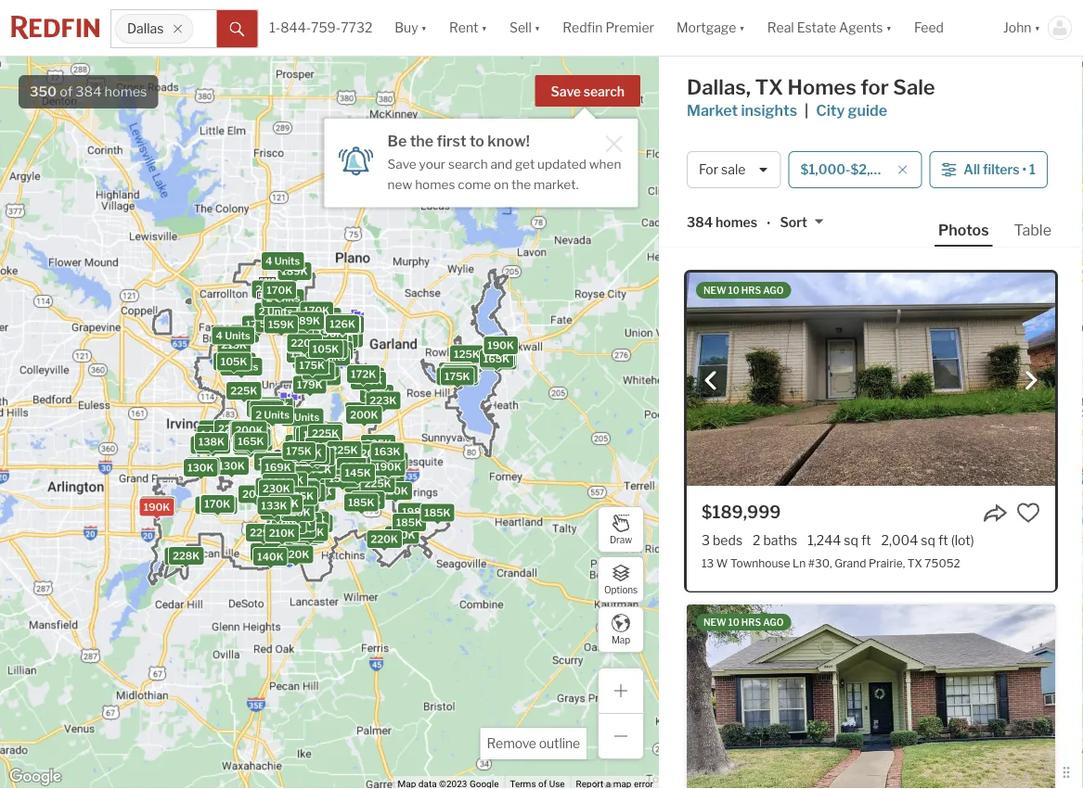 Task type: vqa. For each thing, say whether or not it's contained in the screenshot.
the left 205K
yes



Task type: describe. For each thing, give the bounding box(es) containing it.
new
[[388, 177, 412, 192]]

w
[[716, 557, 728, 570]]

john ▾
[[1003, 20, 1040, 36]]

181k
[[269, 455, 294, 468]]

be the first to know!
[[388, 132, 530, 150]]

124k
[[355, 495, 381, 507]]

come
[[458, 177, 491, 192]]

0 vertical spatial 384
[[75, 84, 102, 100]]

buy ▾
[[395, 20, 427, 36]]

147k
[[204, 498, 230, 510]]

draw
[[610, 535, 632, 546]]

1-844-759-7732 link
[[269, 20, 372, 36]]

remove outline
[[487, 736, 580, 752]]

save search button
[[535, 75, 640, 107]]

save your search and get updated when new homes come on the market.
[[388, 156, 621, 192]]

ft for 1,244 sq ft
[[861, 533, 871, 549]]

0 vertical spatial the
[[410, 132, 434, 150]]

favorite button checkbox
[[1016, 501, 1040, 525]]

0 vertical spatial 169k
[[319, 345, 345, 357]]

sell ▾
[[510, 20, 540, 36]]

market.
[[534, 177, 578, 192]]

2 baths
[[753, 533, 797, 549]]

estate
[[797, 20, 836, 36]]

#30,
[[808, 557, 832, 570]]

sq for 2,004
[[921, 533, 935, 549]]

2 ago from the top
[[763, 617, 784, 628]]

193k
[[266, 288, 292, 300]]

167k
[[320, 340, 345, 352]]

110k
[[306, 365, 331, 377]]

mortgage
[[676, 20, 736, 36]]

table button
[[1010, 220, 1055, 245]]

buy ▾ button
[[384, 0, 438, 56]]

216k
[[295, 529, 321, 541]]

sell
[[510, 20, 532, 36]]

market insights link
[[659, 99, 797, 122]]

113k
[[330, 330, 354, 342]]

2 172k from the left
[[351, 368, 376, 380]]

remove outline button
[[480, 729, 587, 760]]

1 vertical spatial 135k
[[304, 464, 330, 477]]

townhouse
[[730, 557, 790, 570]]

2 new from the top
[[703, 617, 726, 628]]

real estate agents ▾
[[767, 20, 892, 36]]

of
[[60, 84, 73, 100]]

1 horizontal spatial 105k
[[313, 343, 339, 355]]

rent ▾ button
[[438, 0, 498, 56]]

know!
[[487, 132, 530, 150]]

google image
[[5, 766, 66, 790]]

real estate agents ▾ link
[[767, 0, 892, 56]]

1 horizontal spatial 155k
[[447, 368, 474, 380]]

for
[[861, 75, 889, 100]]

get
[[515, 156, 535, 172]]

table
[[1014, 221, 1051, 239]]

2 new 10 hrs ago from the top
[[703, 617, 784, 628]]

sale
[[893, 75, 935, 100]]

13 w townhouse ln #30, grand prairie, tx 75052
[[702, 557, 960, 570]]

the inside save your search and get updated when new homes come on the market.
[[511, 177, 531, 192]]

grand
[[834, 557, 866, 570]]

$1,000-$2,000/mo. button
[[788, 151, 924, 188]]

• for all filters • 1
[[1022, 162, 1027, 178]]

for
[[699, 162, 718, 178]]

redfin premier
[[563, 20, 654, 36]]

prairie,
[[869, 557, 905, 570]]

redfin
[[563, 20, 603, 36]]

save for save your search and get updated when new homes come on the market.
[[388, 156, 416, 172]]

1 horizontal spatial tx
[[907, 557, 922, 570]]

rent ▾ button
[[449, 0, 487, 56]]

1-
[[269, 20, 280, 36]]

384 homes •
[[687, 215, 771, 232]]

5 units
[[260, 318, 294, 330]]

148k
[[267, 461, 293, 473]]

city
[[816, 101, 845, 119]]

options
[[604, 585, 638, 596]]

(lot)
[[951, 533, 974, 549]]

2,004 sq ft (lot)
[[881, 533, 974, 549]]

126k
[[330, 318, 355, 330]]

remove
[[487, 736, 536, 752]]

homes inside save your search and get updated when new homes come on the market.
[[415, 177, 455, 192]]

350 of 384 homes
[[30, 84, 147, 100]]

agents
[[839, 20, 883, 36]]

1 hrs from the top
[[741, 285, 761, 296]]

127k
[[299, 358, 324, 370]]

all filters • 1
[[964, 162, 1036, 178]]

• for 384 homes •
[[767, 216, 771, 232]]

759-
[[311, 20, 341, 36]]

177k
[[256, 401, 281, 413]]

99k
[[234, 328, 255, 340]]

1 172k from the left
[[445, 368, 470, 380]]

7732
[[341, 20, 372, 36]]

187k
[[306, 458, 331, 470]]

|
[[805, 101, 808, 119]]

updated
[[537, 156, 586, 172]]

1 vertical spatial 189k
[[294, 315, 320, 327]]

first
[[437, 132, 466, 150]]

rent
[[449, 20, 478, 36]]

ft for 2,004 sq ft (lot)
[[938, 533, 948, 549]]

384 inside 384 homes •
[[687, 215, 713, 231]]

0 horizontal spatial 105k
[[221, 356, 247, 368]]

2 vertical spatial 159k
[[236, 426, 262, 438]]

search inside save your search and get updated when new homes come on the market.
[[448, 156, 488, 172]]

feed
[[914, 20, 944, 36]]

0 horizontal spatial 169k
[[265, 462, 291, 474]]

1 vertical spatial 229k
[[268, 483, 296, 495]]

2 vertical spatial 189k
[[221, 357, 247, 369]]

options button
[[598, 557, 644, 603]]

844-
[[280, 20, 311, 36]]

john
[[1003, 20, 1032, 36]]

$1,000-$2,000/mo.
[[800, 162, 924, 178]]

search inside button
[[584, 84, 625, 100]]

$2,000/mo.
[[850, 162, 924, 178]]

ln
[[793, 557, 806, 570]]

1
[[1029, 162, 1036, 178]]

1 vertical spatial 115k
[[301, 360, 325, 372]]

mortgage ▾ button
[[665, 0, 756, 56]]

0 vertical spatial 149k
[[266, 307, 292, 320]]



Task type: locate. For each thing, give the bounding box(es) containing it.
1 vertical spatial 10
[[728, 617, 739, 628]]

be the first to know! dialog
[[324, 108, 638, 207]]

0 horizontal spatial homes
[[104, 84, 147, 100]]

save down redfin
[[551, 84, 581, 100]]

▾ for rent ▾
[[481, 20, 487, 36]]

all filters • 1 button
[[929, 151, 1048, 188]]

205k down 148k
[[277, 493, 305, 505]]

ft up grand
[[861, 533, 871, 549]]

1 vertical spatial ago
[[763, 617, 784, 628]]

1 horizontal spatial 169k
[[319, 345, 345, 357]]

save search
[[551, 84, 625, 100]]

1 new 10 hrs ago from the top
[[703, 285, 784, 296]]

0 horizontal spatial ft
[[861, 533, 871, 549]]

photos
[[938, 221, 989, 239]]

186k
[[293, 446, 319, 458]]

0 horizontal spatial 149k
[[236, 430, 262, 442]]

1 horizontal spatial ft
[[938, 533, 948, 549]]

2 hrs from the top
[[741, 617, 761, 628]]

0 horizontal spatial •
[[767, 216, 771, 232]]

homes down your
[[415, 177, 455, 192]]

new down 13
[[703, 617, 726, 628]]

0 vertical spatial tx
[[755, 75, 783, 100]]

photo of 9420 cedar run dr, dallas, tx 75227 image
[[687, 605, 1055, 790]]

159k down '183k'
[[236, 426, 262, 438]]

be
[[388, 132, 407, 150]]

real estate agents ▾ button
[[756, 0, 903, 56]]

tx up insights
[[755, 75, 783, 100]]

0 horizontal spatial 384
[[75, 84, 102, 100]]

115k
[[321, 329, 345, 341], [301, 360, 325, 372]]

105k
[[313, 343, 339, 355], [221, 356, 247, 368]]

map
[[611, 635, 630, 646]]

1 vertical spatial new 10 hrs ago
[[703, 617, 784, 628]]

221k
[[295, 451, 321, 463]]

2 horizontal spatial 169k
[[447, 368, 473, 380]]

1 horizontal spatial 172k
[[445, 368, 470, 380]]

215k
[[221, 339, 247, 351], [292, 445, 317, 457], [372, 460, 398, 472], [303, 518, 329, 530], [289, 531, 315, 543]]

6 ▾ from the left
[[1034, 20, 1040, 36]]

1 vertical spatial tx
[[907, 557, 922, 570]]

183k
[[260, 410, 287, 422]]

ft left (lot)
[[938, 533, 948, 549]]

▾ right agents
[[886, 20, 892, 36]]

remove $1,000-$2,000/mo. image
[[897, 164, 908, 175]]

3
[[325, 318, 332, 330], [320, 319, 327, 331], [326, 321, 333, 333], [314, 345, 321, 357], [312, 351, 318, 363], [297, 354, 303, 366], [285, 412, 292, 424], [702, 533, 710, 549]]

2 ft from the left
[[938, 533, 948, 549]]

sq up grand
[[844, 533, 858, 549]]

0 vertical spatial search
[[584, 84, 625, 100]]

$1,000-
[[800, 162, 850, 178]]

384 right of
[[75, 84, 102, 100]]

209k
[[262, 484, 290, 496]]

139k
[[328, 333, 354, 345]]

13
[[702, 557, 714, 570]]

units
[[274, 255, 300, 267], [264, 283, 290, 296], [275, 292, 300, 305], [273, 302, 299, 314], [267, 306, 293, 318], [269, 318, 294, 330], [334, 318, 360, 330], [335, 318, 360, 331], [335, 319, 360, 331], [333, 319, 358, 331], [329, 319, 355, 331], [332, 319, 358, 331], [335, 321, 360, 333], [321, 323, 346, 335], [225, 330, 250, 342], [333, 333, 359, 345], [327, 336, 352, 348], [318, 343, 344, 355], [323, 345, 349, 357], [321, 351, 346, 363], [306, 354, 331, 366], [226, 356, 252, 368], [233, 361, 258, 373], [310, 362, 336, 374], [449, 371, 475, 383], [311, 371, 337, 383], [261, 402, 286, 414], [264, 409, 290, 421], [294, 412, 319, 424], [208, 500, 233, 512]]

168k
[[204, 498, 230, 510]]

170k
[[267, 284, 293, 296], [304, 305, 330, 317], [246, 319, 272, 331], [234, 426, 260, 439], [220, 428, 246, 440], [271, 468, 297, 480], [264, 485, 290, 497], [306, 486, 332, 498], [306, 486, 332, 498], [306, 486, 332, 498], [267, 486, 293, 498], [273, 498, 299, 510], [273, 498, 299, 510], [205, 498, 230, 510]]

2 horizontal spatial homes
[[716, 215, 757, 231]]

0 vertical spatial 228k
[[338, 464, 365, 476]]

0 vertical spatial 198k
[[274, 491, 300, 503]]

1 vertical spatial the
[[511, 177, 531, 192]]

229k
[[341, 461, 368, 473], [268, 483, 296, 495], [250, 527, 277, 539]]

photo of 13 w townhouse ln #30, grand prairie, tx 75052 image
[[687, 273, 1055, 486]]

0 vertical spatial 155k
[[299, 321, 326, 333]]

tx inside dallas, tx homes for sale market insights | city guide
[[755, 75, 783, 100]]

draw button
[[598, 507, 644, 553]]

2 10 from the top
[[728, 617, 739, 628]]

1 vertical spatial hrs
[[741, 617, 761, 628]]

189k up 193k on the left
[[281, 266, 308, 278]]

5 ▾ from the left
[[886, 20, 892, 36]]

225k
[[230, 385, 257, 397], [218, 423, 245, 435], [312, 428, 339, 440], [238, 429, 265, 441], [365, 438, 392, 450], [331, 445, 358, 457], [295, 448, 322, 460], [307, 451, 334, 463], [377, 456, 404, 468], [348, 461, 375, 473], [364, 478, 391, 490], [279, 497, 306, 509], [288, 497, 315, 509], [268, 504, 295, 516], [298, 515, 325, 527], [285, 523, 312, 535], [297, 526, 324, 539], [254, 547, 281, 559]]

• inside 384 homes •
[[767, 216, 771, 232]]

▾ right rent
[[481, 20, 487, 36]]

205k
[[355, 375, 382, 387], [277, 493, 305, 505]]

homes right of
[[104, 84, 147, 100]]

0 vertical spatial 115k
[[321, 329, 345, 341]]

search up come on the left of the page
[[448, 156, 488, 172]]

real
[[767, 20, 794, 36]]

1 vertical spatial new
[[703, 617, 726, 628]]

0 vertical spatial •
[[1022, 162, 1027, 178]]

2 vertical spatial 229k
[[250, 527, 277, 539]]

229k right 187k
[[341, 461, 368, 473]]

228k
[[338, 464, 365, 476], [173, 551, 200, 563]]

save up new
[[388, 156, 416, 172]]

ago down townhouse
[[763, 617, 784, 628]]

new 10 hrs ago down 384 homes •
[[703, 285, 784, 296]]

169k
[[319, 345, 345, 357], [447, 368, 473, 380], [265, 462, 291, 474]]

384
[[75, 84, 102, 100], [687, 215, 713, 231]]

save
[[551, 84, 581, 100], [388, 156, 416, 172]]

0 horizontal spatial 228k
[[173, 551, 200, 563]]

1 ft from the left
[[861, 533, 871, 549]]

0 vertical spatial 189k
[[281, 266, 308, 278]]

1 horizontal spatial 205k
[[355, 375, 382, 387]]

1 vertical spatial •
[[767, 216, 771, 232]]

185k
[[271, 294, 297, 306], [220, 357, 247, 369], [219, 425, 245, 438], [259, 481, 285, 493], [348, 497, 374, 509], [269, 500, 296, 512], [144, 500, 171, 512], [424, 507, 451, 519], [396, 517, 422, 529]]

0 horizontal spatial save
[[388, 156, 416, 172]]

2
[[255, 283, 262, 296], [266, 292, 272, 305], [265, 302, 271, 314], [259, 306, 265, 318], [326, 318, 333, 331], [326, 319, 332, 331], [324, 319, 331, 331], [312, 323, 319, 335], [325, 333, 331, 345], [318, 336, 325, 348], [310, 343, 316, 355], [224, 361, 231, 373], [301, 362, 308, 374], [440, 371, 447, 383], [252, 402, 259, 414], [255, 409, 262, 421], [199, 500, 206, 512], [753, 533, 760, 549]]

• left the sort
[[767, 216, 771, 232]]

to
[[470, 132, 484, 150]]

0 horizontal spatial 172k
[[351, 368, 376, 380]]

sq for 1,244
[[844, 533, 858, 549]]

ago
[[763, 285, 784, 296], [763, 617, 784, 628]]

remove dallas image
[[172, 23, 183, 34]]

the
[[410, 132, 434, 150], [511, 177, 531, 192]]

search down redfin premier button
[[584, 84, 625, 100]]

None search field
[[194, 10, 217, 47]]

2 ▾ from the left
[[481, 20, 487, 36]]

159k up 7
[[290, 348, 317, 360]]

159k right 5
[[268, 319, 294, 331]]

2 units
[[255, 283, 290, 296], [266, 292, 300, 305], [265, 302, 299, 314], [259, 306, 293, 318], [326, 318, 360, 331], [326, 319, 360, 331], [324, 319, 358, 331], [312, 323, 346, 335], [325, 333, 359, 345], [318, 336, 352, 348], [310, 343, 344, 355], [224, 361, 258, 373], [301, 362, 336, 374], [440, 371, 475, 383], [252, 402, 286, 414], [255, 409, 290, 421], [199, 500, 233, 512]]

155k
[[299, 321, 326, 333], [447, 368, 474, 380]]

1 new from the top
[[703, 285, 726, 296]]

1 vertical spatial search
[[448, 156, 488, 172]]

105k up 127k
[[313, 343, 339, 355]]

save inside save your search and get updated when new homes come on the market.
[[388, 156, 416, 172]]

1 10 from the top
[[728, 285, 739, 296]]

1 horizontal spatial search
[[584, 84, 625, 100]]

0 horizontal spatial 205k
[[277, 493, 305, 505]]

sq up 75052
[[921, 533, 935, 549]]

▾ right john
[[1034, 20, 1040, 36]]

save for save search
[[551, 84, 581, 100]]

beds
[[713, 533, 742, 549]]

1 sq from the left
[[844, 533, 858, 549]]

0 vertical spatial 159k
[[268, 319, 294, 331]]

0 horizontal spatial the
[[410, 132, 434, 150]]

1 horizontal spatial •
[[1022, 162, 1027, 178]]

sale
[[721, 162, 746, 178]]

the right be
[[410, 132, 434, 150]]

1 horizontal spatial homes
[[415, 177, 455, 192]]

rent ▾
[[449, 20, 487, 36]]

sell ▾ button
[[498, 0, 552, 56]]

0 horizontal spatial 198k
[[274, 491, 300, 503]]

2 vertical spatial homes
[[716, 215, 757, 231]]

• inside button
[[1022, 162, 1027, 178]]

submit search image
[[230, 22, 244, 37]]

redfin premier button
[[552, 0, 665, 56]]

0 horizontal spatial sq
[[844, 533, 858, 549]]

new down 384 homes •
[[703, 285, 726, 296]]

1 vertical spatial 169k
[[447, 368, 473, 380]]

0 horizontal spatial tx
[[755, 75, 783, 100]]

198k down 148k
[[274, 491, 300, 503]]

1 vertical spatial 159k
[[290, 348, 317, 360]]

1 horizontal spatial sq
[[921, 533, 935, 549]]

1 vertical spatial 198k
[[402, 506, 428, 518]]

outline
[[539, 736, 580, 752]]

0 vertical spatial hrs
[[741, 285, 761, 296]]

109k
[[330, 319, 356, 331]]

homes
[[104, 84, 147, 100], [415, 177, 455, 192], [716, 215, 757, 231]]

▾ for sell ▾
[[534, 20, 540, 36]]

1 vertical spatial 228k
[[173, 551, 200, 563]]

hrs down townhouse
[[741, 617, 761, 628]]

previous button image
[[702, 371, 720, 390]]

▾ for buy ▾
[[421, 20, 427, 36]]

homes inside 384 homes •
[[716, 215, 757, 231]]

0 vertical spatial save
[[551, 84, 581, 100]]

• left 1
[[1022, 162, 1027, 178]]

buy
[[395, 20, 418, 36]]

205k up "223k"
[[355, 375, 382, 387]]

when
[[589, 156, 621, 172]]

map region
[[0, 0, 841, 790]]

165k
[[483, 353, 510, 365], [241, 431, 268, 443], [238, 436, 264, 448], [345, 445, 371, 457], [295, 454, 322, 466], [266, 460, 292, 472], [205, 499, 231, 511]]

ago down the sort
[[763, 285, 784, 296]]

0 vertical spatial homes
[[104, 84, 147, 100]]

149k down 193k on the left
[[266, 307, 292, 320]]

1 ago from the top
[[763, 285, 784, 296]]

1 vertical spatial 205k
[[277, 493, 305, 505]]

0 vertical spatial 229k
[[341, 461, 368, 473]]

10 down townhouse
[[728, 617, 739, 628]]

baths
[[763, 533, 797, 549]]

all
[[964, 162, 980, 178]]

222k
[[336, 465, 363, 477]]

189k left the 126k
[[294, 315, 320, 327]]

sell ▾ button
[[510, 0, 540, 56]]

tx down 2,004 sq ft (lot)
[[907, 557, 922, 570]]

1 horizontal spatial 198k
[[402, 506, 428, 518]]

mortgage ▾ button
[[676, 0, 745, 56]]

105k down 99k
[[221, 356, 247, 368]]

229k up the 133k
[[268, 483, 296, 495]]

next button image
[[1022, 371, 1040, 390]]

homes down for sale button
[[716, 215, 757, 231]]

feed button
[[903, 0, 992, 56]]

1 vertical spatial 149k
[[236, 430, 262, 442]]

223k
[[370, 395, 397, 407]]

224k
[[301, 461, 328, 473]]

dallas
[[127, 21, 164, 37]]

1 horizontal spatial 228k
[[338, 464, 365, 476]]

1 ▾ from the left
[[421, 20, 427, 36]]

▾ for mortgage ▾
[[739, 20, 745, 36]]

10 down 384 homes •
[[728, 285, 739, 296]]

133k
[[261, 500, 287, 512]]

3 ▾ from the left
[[534, 20, 540, 36]]

1 horizontal spatial 149k
[[266, 307, 292, 320]]

new
[[703, 285, 726, 296], [703, 617, 726, 628]]

favorite button image
[[1016, 501, 1040, 525]]

1 vertical spatial 155k
[[447, 368, 474, 380]]

▾ right sell
[[534, 20, 540, 36]]

1 horizontal spatial 384
[[687, 215, 713, 231]]

dallas, tx homes for sale market insights | city guide
[[687, 75, 935, 119]]

198k right 124k
[[402, 506, 428, 518]]

2 vertical spatial 169k
[[265, 462, 291, 474]]

0 vertical spatial new 10 hrs ago
[[703, 285, 784, 296]]

189k down 99k
[[221, 357, 247, 369]]

1 vertical spatial save
[[388, 156, 416, 172]]

the right on
[[511, 177, 531, 192]]

0 vertical spatial ago
[[763, 285, 784, 296]]

map button
[[598, 607, 644, 653]]

▾ for john ▾
[[1034, 20, 1040, 36]]

2 sq from the left
[[921, 533, 935, 549]]

0 vertical spatial 135k
[[318, 323, 344, 335]]

0 vertical spatial 205k
[[355, 375, 382, 387]]

384 down for
[[687, 215, 713, 231]]

229k down the 133k
[[250, 527, 277, 539]]

▾ inside dropdown button
[[886, 20, 892, 36]]

buy ▾ button
[[395, 0, 427, 56]]

for sale
[[699, 162, 746, 178]]

for sale button
[[687, 151, 781, 188]]

1 vertical spatial homes
[[415, 177, 455, 192]]

your
[[419, 156, 445, 172]]

129k
[[296, 487, 321, 499]]

0 horizontal spatial 155k
[[299, 321, 326, 333]]

199k
[[487, 340, 513, 352], [263, 400, 289, 412], [305, 455, 331, 467], [290, 484, 316, 496], [277, 508, 303, 520], [276, 519, 302, 531]]

▾ right mortgage in the top of the page
[[739, 20, 745, 36]]

1 horizontal spatial save
[[551, 84, 581, 100]]

save inside button
[[551, 84, 581, 100]]

149k down '183k'
[[236, 430, 262, 442]]

189k
[[281, 266, 308, 278], [294, 315, 320, 327], [221, 357, 247, 369]]

4 ▾ from the left
[[739, 20, 745, 36]]

1 vertical spatial 384
[[687, 215, 713, 231]]

0 vertical spatial 10
[[728, 285, 739, 296]]

new 10 hrs ago down townhouse
[[703, 617, 784, 628]]

0 horizontal spatial search
[[448, 156, 488, 172]]

▾
[[421, 20, 427, 36], [481, 20, 487, 36], [534, 20, 540, 36], [739, 20, 745, 36], [886, 20, 892, 36], [1034, 20, 1040, 36]]

▾ right buy
[[421, 20, 427, 36]]

1 horizontal spatial the
[[511, 177, 531, 192]]

179k
[[318, 328, 344, 340], [318, 328, 344, 340], [318, 328, 344, 340], [297, 379, 323, 391], [265, 468, 291, 480]]

guide
[[848, 101, 887, 119]]

3 units
[[325, 318, 360, 330], [320, 319, 355, 331], [326, 321, 360, 333], [314, 345, 349, 357], [312, 351, 346, 363], [297, 354, 331, 366], [285, 412, 319, 424]]

hrs down 384 homes •
[[741, 285, 761, 296]]

0 vertical spatial new
[[703, 285, 726, 296]]

insights
[[741, 101, 797, 119]]



